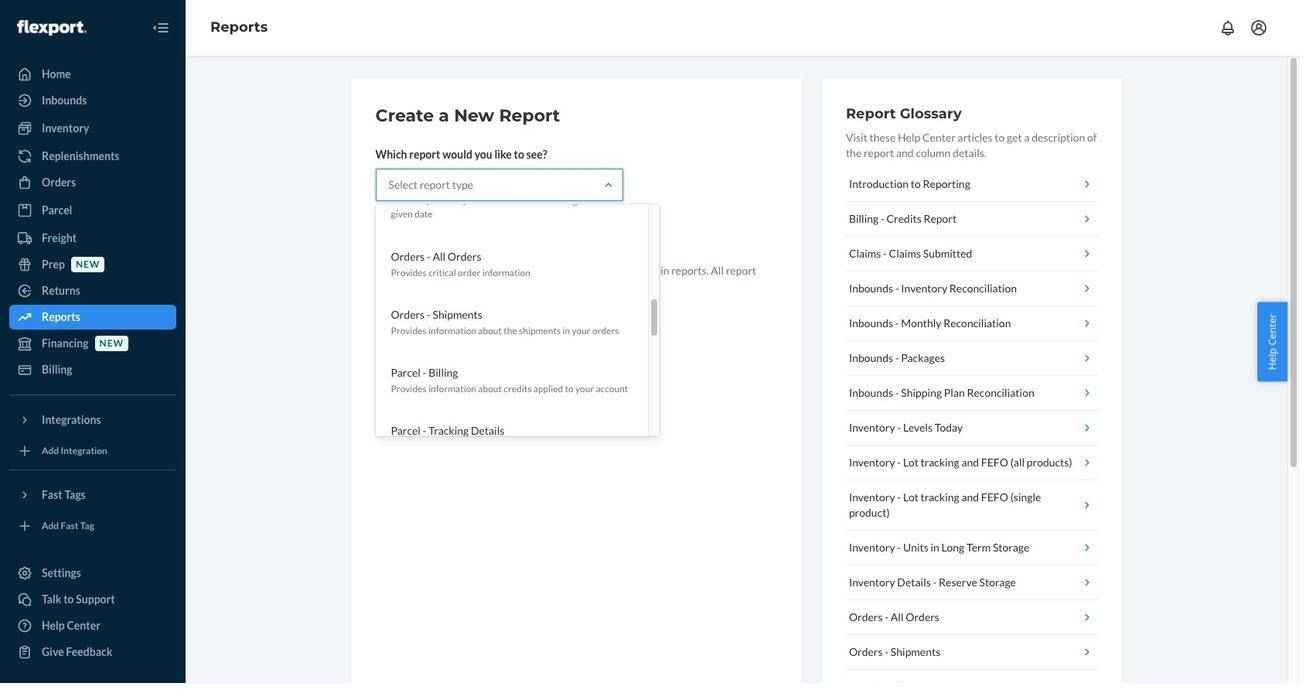 Task type: locate. For each thing, give the bounding box(es) containing it.
open account menu image
[[1250, 19, 1269, 37]]

flexport logo image
[[17, 20, 87, 35]]



Task type: vqa. For each thing, say whether or not it's contained in the screenshot.
to inside the Domestic Origin Use Flexport's extensive US trucking network or your own carrier to inbound your products from any location, or ship parcel from anywhere in the world
no



Task type: describe. For each thing, give the bounding box(es) containing it.
close navigation image
[[152, 19, 170, 37]]

open notifications image
[[1219, 19, 1238, 37]]



